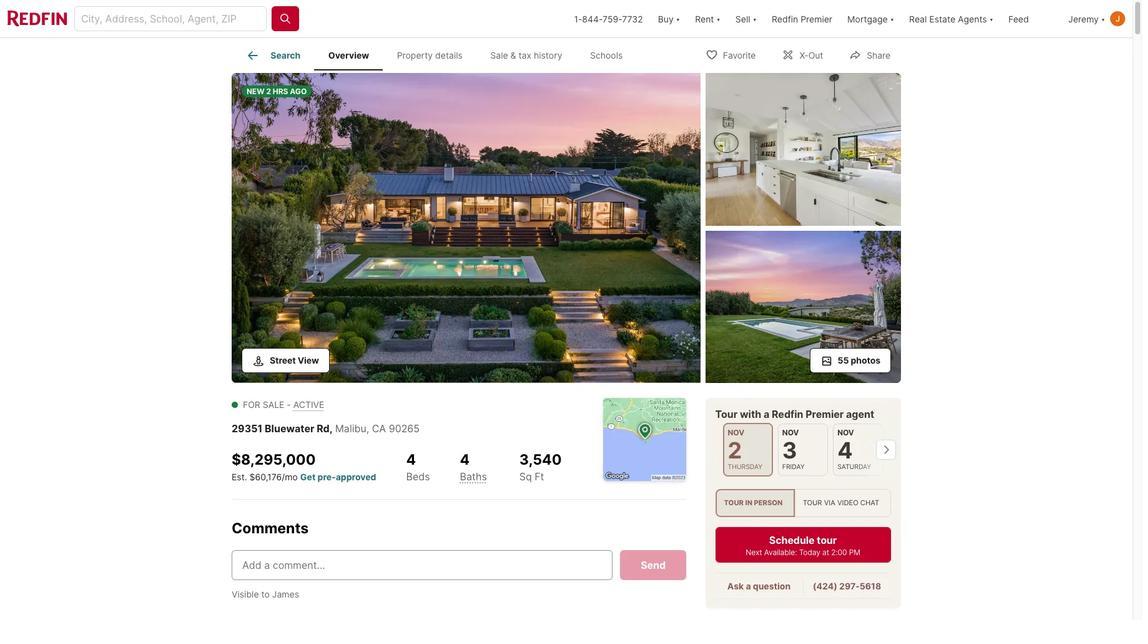 Task type: describe. For each thing, give the bounding box(es) containing it.
29351 bluewater rd , malibu , ca 90265
[[232, 423, 420, 435]]

submit search image
[[279, 12, 292, 25]]

4 for 4 beds
[[406, 451, 416, 469]]

property details
[[397, 50, 463, 61]]

ago
[[290, 87, 307, 96]]

buy ▾ button
[[658, 0, 680, 37]]

55 photos button
[[810, 348, 891, 373]]

for
[[243, 400, 260, 410]]

mortgage ▾ button
[[847, 0, 894, 37]]

rent ▾ button
[[688, 0, 728, 37]]

rent ▾ button
[[695, 0, 721, 37]]

visible
[[232, 589, 259, 600]]

new
[[247, 87, 265, 96]]

Add a comment... text field
[[242, 558, 602, 573]]

hrs
[[273, 87, 288, 96]]

baths link
[[460, 471, 487, 483]]

rent ▾
[[695, 13, 721, 24]]

for sale - active
[[243, 400, 324, 410]]

favorite button
[[695, 42, 766, 67]]

nov 2 thursday
[[728, 428, 763, 471]]

mortgage ▾ button
[[840, 0, 902, 37]]

rent
[[695, 13, 714, 24]]

2:00
[[832, 548, 847, 558]]

feed
[[1009, 13, 1029, 24]]

&
[[511, 50, 516, 61]]

pre-
[[318, 472, 336, 483]]

tax
[[519, 50, 531, 61]]

chat
[[861, 499, 880, 508]]

55 photos
[[838, 355, 881, 366]]

share button
[[839, 42, 901, 67]]

redfin premier
[[772, 13, 832, 24]]

(424) 297-5618
[[813, 582, 882, 592]]

mortgage
[[847, 13, 888, 24]]

visible to james
[[232, 589, 299, 600]]

agents
[[958, 13, 987, 24]]

pm
[[849, 548, 861, 558]]

photos
[[851, 355, 881, 366]]

map entry image
[[603, 398, 686, 481]]

$8,295,000
[[232, 451, 316, 469]]

sell ▾ button
[[736, 0, 757, 37]]

1-
[[574, 13, 582, 24]]

bluewater
[[265, 423, 314, 435]]

4 beds
[[406, 451, 430, 483]]

ask a question link
[[728, 582, 791, 592]]

redfin premier button
[[764, 0, 840, 37]]

2 for nov 2 thursday
[[728, 437, 742, 465]]

history
[[534, 50, 562, 61]]

in
[[746, 499, 753, 508]]

property details tab
[[383, 41, 477, 71]]

details
[[435, 50, 463, 61]]

send button
[[620, 550, 686, 580]]

street view
[[270, 355, 319, 366]]

-
[[287, 400, 291, 410]]

send
[[641, 559, 666, 572]]

schools tab
[[576, 41, 637, 71]]

saturday
[[838, 463, 872, 471]]

▾ for jeremy ▾
[[1101, 13, 1105, 24]]

tab list containing search
[[232, 38, 647, 71]]

759-
[[603, 13, 622, 24]]

favorite
[[723, 50, 756, 60]]

new 2 hrs ago
[[247, 87, 307, 96]]

feed button
[[1001, 0, 1061, 37]]

today
[[799, 548, 821, 558]]

mortgage ▾
[[847, 13, 894, 24]]

jeremy ▾
[[1069, 13, 1105, 24]]

beds
[[406, 471, 430, 483]]

ft
[[535, 471, 544, 483]]

new 2 hrs ago link
[[232, 73, 701, 386]]

tour with a redfin premier agent
[[716, 408, 875, 421]]

next
[[746, 548, 763, 558]]

street view button
[[242, 348, 330, 373]]

nov for 3
[[783, 428, 799, 438]]

90265
[[389, 423, 420, 435]]

3,540
[[519, 451, 562, 469]]

comments
[[232, 520, 309, 538]]

schools
[[590, 50, 623, 61]]

/mo
[[282, 472, 298, 483]]

get pre-approved link
[[300, 472, 376, 483]]

jeremy
[[1069, 13, 1099, 24]]

buy ▾
[[658, 13, 680, 24]]

out
[[808, 50, 823, 60]]

sell
[[736, 13, 750, 24]]

ask a question
[[728, 582, 791, 592]]

overview
[[328, 50, 369, 61]]



Task type: vqa. For each thing, say whether or not it's contained in the screenshot.
the Dec inside Sunday 3 Dec
no



Task type: locate. For each thing, give the bounding box(es) containing it.
nov inside nov 2 thursday
[[728, 428, 745, 438]]

nov for 4
[[838, 428, 855, 438]]

2 , from the left
[[366, 423, 369, 435]]

2 horizontal spatial 4
[[838, 437, 853, 465]]

2 nov from the left
[[783, 428, 799, 438]]

$8,295,000 est. $60,176 /mo get pre-approved
[[232, 451, 376, 483]]

297-
[[840, 582, 860, 592]]

list box
[[716, 490, 891, 518]]

next image
[[876, 440, 896, 460]]

active
[[293, 400, 324, 410]]

share
[[867, 50, 890, 60]]

1 ▾ from the left
[[676, 13, 680, 24]]

5618
[[860, 582, 882, 592]]

search link
[[246, 48, 301, 63]]

4
[[838, 437, 853, 465], [406, 451, 416, 469], [460, 451, 470, 469]]

▾ for rent ▾
[[717, 13, 721, 24]]

0 vertical spatial premier
[[801, 13, 832, 24]]

▾ right rent
[[717, 13, 721, 24]]

2 horizontal spatial nov
[[838, 428, 855, 438]]

1-844-759-7732 link
[[574, 13, 643, 24]]

None button
[[723, 423, 773, 477], [778, 424, 828, 477], [833, 424, 884, 477], [723, 423, 773, 477], [778, 424, 828, 477], [833, 424, 884, 477]]

4 inside nov 4 saturday
[[838, 437, 853, 465]]

buy
[[658, 13, 674, 24]]

james
[[272, 589, 299, 600]]

2 ▾ from the left
[[717, 13, 721, 24]]

1 vertical spatial premier
[[806, 408, 844, 421]]

premier up out
[[801, 13, 832, 24]]

844-
[[582, 13, 603, 24]]

to
[[261, 589, 270, 600]]

x-
[[800, 50, 808, 60]]

nov 3 friday
[[783, 428, 805, 471]]

1 horizontal spatial 4
[[460, 451, 470, 469]]

1 nov from the left
[[728, 428, 745, 438]]

sq
[[519, 471, 532, 483]]

person
[[754, 499, 783, 508]]

City, Address, School, Agent, ZIP search field
[[74, 6, 267, 31]]

(424) 297-5618 link
[[813, 582, 882, 592]]

sale
[[263, 400, 284, 410]]

ask
[[728, 582, 744, 592]]

3 ▾ from the left
[[753, 13, 757, 24]]

get
[[300, 472, 316, 483]]

redfin up nov 3 friday
[[772, 408, 804, 421]]

0 horizontal spatial ,
[[330, 423, 333, 435]]

3,540 sq ft
[[519, 451, 562, 483]]

question
[[753, 582, 791, 592]]

4 down agent
[[838, 437, 853, 465]]

tour in person
[[724, 499, 783, 508]]

4 up beds
[[406, 451, 416, 469]]

ca
[[372, 423, 386, 435]]

tour left "via" at the bottom of the page
[[803, 499, 822, 508]]

4 inside 4 beds
[[406, 451, 416, 469]]

2 inside nov 2 thursday
[[728, 437, 742, 465]]

0 horizontal spatial nov
[[728, 428, 745, 438]]

estate
[[929, 13, 956, 24]]

a right ask
[[746, 582, 751, 592]]

0 vertical spatial redfin
[[772, 13, 798, 24]]

premier inside redfin premier button
[[801, 13, 832, 24]]

3 nov from the left
[[838, 428, 855, 438]]

sale & tax history tab
[[477, 41, 576, 71]]

tour for tour via video chat
[[803, 499, 822, 508]]

at
[[823, 548, 830, 558]]

2 down "with"
[[728, 437, 742, 465]]

friday
[[783, 463, 805, 471]]

real estate agents ▾ button
[[902, 0, 1001, 37]]

, left ca
[[366, 423, 369, 435]]

real
[[909, 13, 927, 24]]

2 left 'hrs'
[[266, 87, 271, 96]]

tour
[[716, 408, 738, 421], [724, 499, 744, 508], [803, 499, 822, 508]]

1-844-759-7732
[[574, 13, 643, 24]]

▾ for mortgage ▾
[[890, 13, 894, 24]]

7732
[[622, 13, 643, 24]]

tour for tour with a redfin premier agent
[[716, 408, 738, 421]]

nov 4 saturday
[[838, 428, 872, 471]]

55
[[838, 355, 849, 366]]

▾ for buy ▾
[[676, 13, 680, 24]]

▾ right buy
[[676, 13, 680, 24]]

redfin
[[772, 13, 798, 24], [772, 408, 804, 421]]

agent
[[847, 408, 875, 421]]

, left malibu
[[330, 423, 333, 435]]

a right "with"
[[764, 408, 770, 421]]

list box containing tour in person
[[716, 490, 891, 518]]

▾ for sell ▾
[[753, 13, 757, 24]]

tour for tour in person
[[724, 499, 744, 508]]

real estate agents ▾
[[909, 13, 994, 24]]

1 horizontal spatial nov
[[783, 428, 799, 438]]

6 ▾ from the left
[[1101, 13, 1105, 24]]

x-out
[[800, 50, 823, 60]]

4 inside 4 baths
[[460, 451, 470, 469]]

with
[[740, 408, 762, 421]]

schedule tour next available: today at 2:00 pm
[[746, 535, 861, 558]]

1 , from the left
[[330, 423, 333, 435]]

1 vertical spatial redfin
[[772, 408, 804, 421]]

nov inside nov 3 friday
[[783, 428, 799, 438]]

via
[[824, 499, 836, 508]]

▾ right sell
[[753, 13, 757, 24]]

1 horizontal spatial 2
[[728, 437, 742, 465]]

sale
[[490, 50, 508, 61]]

$60,176
[[250, 472, 282, 483]]

user photo image
[[1110, 11, 1125, 26]]

street
[[270, 355, 296, 366]]

malibu
[[335, 423, 366, 435]]

0 vertical spatial a
[[764, 408, 770, 421]]

baths
[[460, 471, 487, 483]]

1 vertical spatial a
[[746, 582, 751, 592]]

0 vertical spatial 2
[[266, 87, 271, 96]]

nov down "with"
[[728, 428, 745, 438]]

redfin right sell ▾ dropdown button
[[772, 13, 798, 24]]

video
[[838, 499, 859, 508]]

tour left 'in'
[[724, 499, 744, 508]]

x-out button
[[771, 42, 834, 67]]

approved
[[336, 472, 376, 483]]

nov inside nov 4 saturday
[[838, 428, 855, 438]]

0 horizontal spatial 4
[[406, 451, 416, 469]]

▾
[[676, 13, 680, 24], [717, 13, 721, 24], [753, 13, 757, 24], [890, 13, 894, 24], [990, 13, 994, 24], [1101, 13, 1105, 24]]

premier left agent
[[806, 408, 844, 421]]

a
[[764, 408, 770, 421], [746, 582, 751, 592]]

nov for 2
[[728, 428, 745, 438]]

sale & tax history
[[490, 50, 562, 61]]

tour left "with"
[[716, 408, 738, 421]]

nov
[[728, 428, 745, 438], [783, 428, 799, 438], [838, 428, 855, 438]]

1 vertical spatial 2
[[728, 437, 742, 465]]

tour via video chat
[[803, 499, 880, 508]]

4 for 4 baths
[[460, 451, 470, 469]]

nov down agent
[[838, 428, 855, 438]]

5 ▾ from the left
[[990, 13, 994, 24]]

29351
[[232, 423, 262, 435]]

▾ right agents
[[990, 13, 994, 24]]

tab list
[[232, 38, 647, 71]]

29351 bluewater rd, malibu, ca 90265 image
[[232, 73, 701, 383], [706, 73, 901, 226], [706, 231, 901, 383]]

property
[[397, 50, 433, 61]]

real estate agents ▾ link
[[909, 0, 994, 37]]

rd
[[317, 423, 330, 435]]

0 horizontal spatial a
[[746, 582, 751, 592]]

nov down the tour with a redfin premier agent
[[783, 428, 799, 438]]

▾ right mortgage
[[890, 13, 894, 24]]

active link
[[293, 400, 324, 410]]

▾ left user photo
[[1101, 13, 1105, 24]]

0 horizontal spatial 2
[[266, 87, 271, 96]]

schedule
[[770, 535, 815, 547]]

tour
[[817, 535, 837, 547]]

2 for new 2 hrs ago
[[266, 87, 271, 96]]

1 horizontal spatial ,
[[366, 423, 369, 435]]

search
[[271, 50, 301, 61]]

redfin inside button
[[772, 13, 798, 24]]

4 up baths
[[460, 451, 470, 469]]

premier
[[801, 13, 832, 24], [806, 408, 844, 421]]

overview tab
[[314, 41, 383, 71]]

available:
[[765, 548, 797, 558]]

1 horizontal spatial a
[[764, 408, 770, 421]]

4 ▾ from the left
[[890, 13, 894, 24]]



